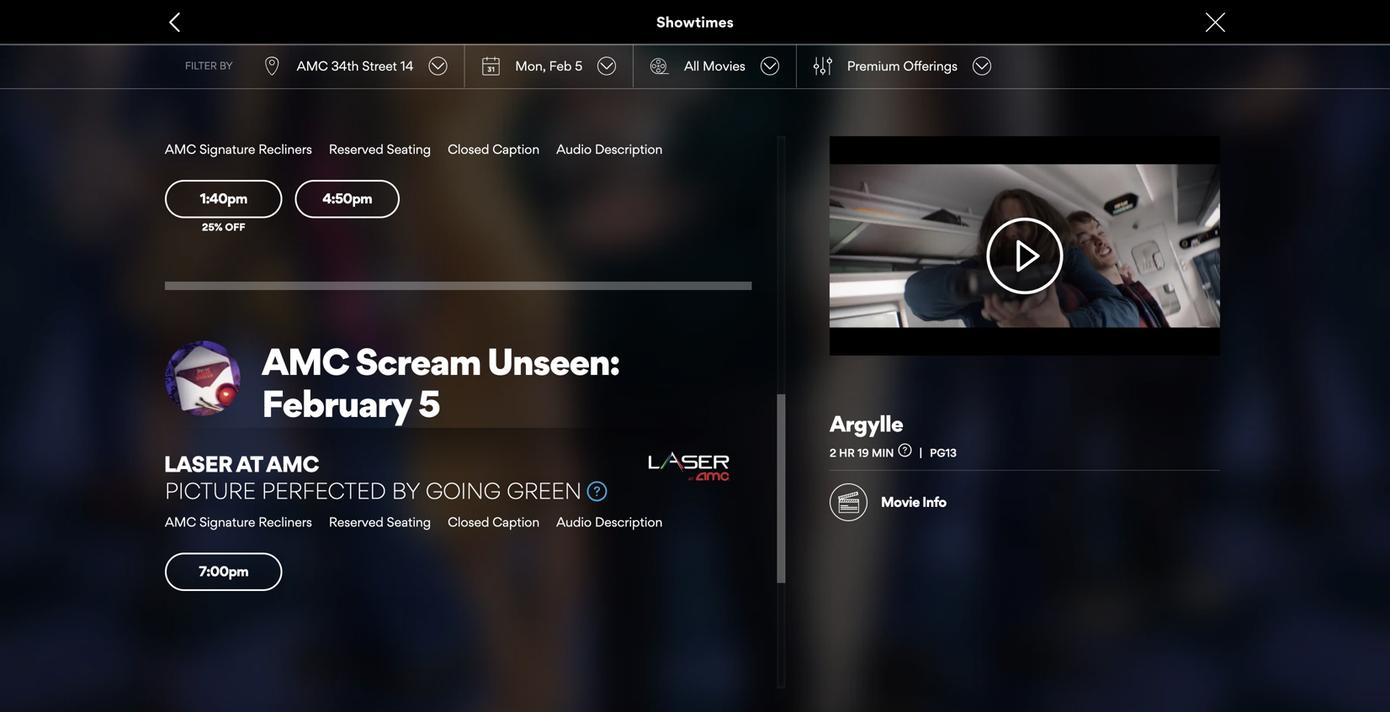 Task type: vqa. For each thing, say whether or not it's contained in the screenshot.
25, within "PG13 Released Dec 25, 2023"
no



Task type: describe. For each thing, give the bounding box(es) containing it.
more information about image
[[898, 444, 912, 457]]

movies
[[703, 58, 746, 74]]

amc 34th street 14
[[297, 58, 414, 74]]

all
[[684, 58, 700, 74]]

street
[[362, 58, 397, 74]]

laser
[[164, 451, 232, 478]]

2
[[830, 446, 837, 460]]

perfected
[[262, 478, 386, 505]]

2 seating from the top
[[387, 514, 431, 530]]

picture perfected by going green
[[165, 478, 582, 505]]

1 seating from the top
[[387, 141, 431, 157]]

1 audio from the top
[[557, 141, 592, 157]]

by
[[220, 60, 233, 72]]

19
[[858, 446, 869, 460]]

2 amc signature recliners from the top
[[165, 514, 312, 530]]

2 signature from the top
[[199, 514, 255, 530]]

2 reserved seating from the top
[[329, 514, 431, 530]]

amc inside amc scream unseen: february 5
[[262, 340, 349, 384]]

1:40pm
[[200, 190, 247, 207]]

2 closed from the top
[[448, 514, 489, 530]]

laser at amc
[[164, 451, 319, 478]]

1 reserved seating from the top
[[329, 141, 431, 157]]

2 hr 19 min button
[[830, 444, 930, 460]]

argylle
[[830, 411, 903, 438]]

premium offerings
[[847, 58, 958, 74]]

7:00pm button
[[165, 553, 282, 591]]

picture
[[165, 478, 256, 505]]

filter by
[[185, 60, 233, 72]]

2 caption from the top
[[493, 514, 540, 530]]

movie
[[881, 494, 920, 511]]

2 recliners from the top
[[259, 514, 312, 530]]

1 description from the top
[[595, 141, 663, 157]]

off
[[225, 221, 245, 233]]

2 description from the top
[[595, 514, 663, 530]]

1 signature from the top
[[199, 141, 255, 157]]

february
[[262, 382, 412, 426]]

1 audio description from the top
[[557, 141, 663, 157]]

mon, feb 5
[[515, 58, 583, 74]]

34th
[[331, 58, 359, 74]]

5 inside amc scream unseen: february 5
[[418, 382, 440, 426]]

2 reserved from the top
[[329, 514, 384, 530]]

green
[[507, 478, 582, 505]]

25% off
[[202, 221, 245, 233]]

info
[[922, 494, 947, 511]]

offerings
[[904, 58, 958, 74]]



Task type: locate. For each thing, give the bounding box(es) containing it.
7:00pm
[[199, 563, 248, 580]]

amc scream unseen: february 5
[[262, 340, 619, 426]]

1 vertical spatial recliners
[[259, 514, 312, 530]]

closed caption
[[448, 141, 540, 157], [448, 514, 540, 530]]

reserved
[[329, 141, 384, 157], [329, 514, 384, 530]]

1 amc signature recliners from the top
[[165, 141, 312, 157]]

14
[[400, 58, 414, 74]]

filter by element
[[814, 57, 832, 75]]

0 vertical spatial audio
[[557, 141, 592, 157]]

reserved seating
[[329, 141, 431, 157], [329, 514, 431, 530]]

feb
[[549, 58, 572, 74]]

all movies
[[684, 58, 746, 74]]

pg13
[[930, 446, 957, 460]]

2 audio description from the top
[[557, 514, 663, 530]]

amc signature recliners down picture
[[165, 514, 312, 530]]

movie info
[[881, 494, 947, 511]]

going
[[426, 478, 501, 505]]

1 vertical spatial closed
[[448, 514, 489, 530]]

reserved seating up 4:50pm
[[329, 141, 431, 157]]

4:50pm
[[323, 190, 372, 207]]

amc scream unseen: february 5 link
[[262, 340, 752, 426]]

mon,
[[515, 58, 546, 74]]

closed
[[448, 141, 489, 157], [448, 514, 489, 530]]

0 vertical spatial closed caption
[[448, 141, 540, 157]]

signature
[[199, 141, 255, 157], [199, 514, 255, 530]]

0 vertical spatial reserved
[[329, 141, 384, 157]]

at
[[236, 451, 263, 478]]

0 vertical spatial signature
[[199, 141, 255, 157]]

seating
[[387, 141, 431, 157], [387, 514, 431, 530]]

reserved up 4:50pm
[[329, 141, 384, 157]]

caption
[[493, 141, 540, 157], [493, 514, 540, 530]]

audio
[[557, 141, 592, 157], [557, 514, 592, 530]]

1 vertical spatial description
[[595, 514, 663, 530]]

2 hr 19 min
[[830, 446, 894, 460]]

close this dialog image
[[1361, 680, 1378, 697]]

recliners down perfected
[[259, 514, 312, 530]]

2 audio from the top
[[557, 514, 592, 530]]

0 vertical spatial caption
[[493, 141, 540, 157]]

signature down picture
[[199, 514, 255, 530]]

1 caption from the top
[[493, 141, 540, 157]]

movie info button
[[830, 484, 947, 522]]

1 reserved from the top
[[329, 141, 384, 157]]

0 vertical spatial description
[[595, 141, 663, 157]]

2 closed caption from the top
[[448, 514, 540, 530]]

1 vertical spatial reserved seating
[[329, 514, 431, 530]]

premium
[[847, 58, 900, 74]]

hr
[[839, 446, 855, 460]]

0 vertical spatial recliners
[[259, 141, 312, 157]]

1 vertical spatial caption
[[493, 514, 540, 530]]

filter
[[185, 60, 217, 72]]

1 vertical spatial closed caption
[[448, 514, 540, 530]]

0 vertical spatial 5
[[575, 58, 583, 74]]

0 vertical spatial closed
[[448, 141, 489, 157]]

1 vertical spatial audio
[[557, 514, 592, 530]]

reserved down picture perfected by going green
[[329, 514, 384, 530]]

recliners up 1:40pm button
[[259, 141, 312, 157]]

by
[[392, 478, 420, 505]]

1 closed caption from the top
[[448, 141, 540, 157]]

1 closed from the top
[[448, 141, 489, 157]]

1 horizontal spatial 5
[[575, 58, 583, 74]]

seating down by
[[387, 514, 431, 530]]

showtimes
[[656, 13, 734, 31]]

0 vertical spatial amc signature recliners
[[165, 141, 312, 157]]

4:50pm button
[[295, 180, 400, 218]]

audio description
[[557, 141, 663, 157], [557, 514, 663, 530]]

signature up 1:40pm
[[199, 141, 255, 157]]

5
[[575, 58, 583, 74], [418, 382, 440, 426]]

1 vertical spatial signature
[[199, 514, 255, 530]]

more information about laser at amc image
[[587, 482, 607, 502]]

0 horizontal spatial 5
[[418, 382, 440, 426]]

1 vertical spatial amc signature recliners
[[165, 514, 312, 530]]

1 recliners from the top
[[259, 141, 312, 157]]

amc signature recliners
[[165, 141, 312, 157], [165, 514, 312, 530]]

scream
[[355, 340, 481, 384]]

recliners
[[259, 141, 312, 157], [259, 514, 312, 530]]

0 vertical spatial reserved seating
[[329, 141, 431, 157]]

1 vertical spatial 5
[[418, 382, 440, 426]]

play trailer for argylle image
[[830, 136, 1220, 356], [963, 218, 1088, 295]]

min
[[872, 446, 894, 460]]

amc signature recliners up 1:40pm
[[165, 141, 312, 157]]

1 vertical spatial seating
[[387, 514, 431, 530]]

amc
[[297, 58, 328, 74], [165, 141, 196, 157], [262, 340, 349, 384], [266, 451, 319, 478], [165, 514, 196, 530]]

unseen:
[[487, 340, 619, 384]]

description
[[595, 141, 663, 157], [595, 514, 663, 530]]

1 vertical spatial audio description
[[557, 514, 663, 530]]

reserved seating down picture perfected by going green
[[329, 514, 431, 530]]

1 vertical spatial reserved
[[329, 514, 384, 530]]

0 vertical spatial audio description
[[557, 141, 663, 157]]

25%
[[202, 221, 223, 233]]

0 vertical spatial seating
[[387, 141, 431, 157]]

1:40pm button
[[165, 180, 282, 218]]

seating up 4:50pm button
[[387, 141, 431, 157]]



